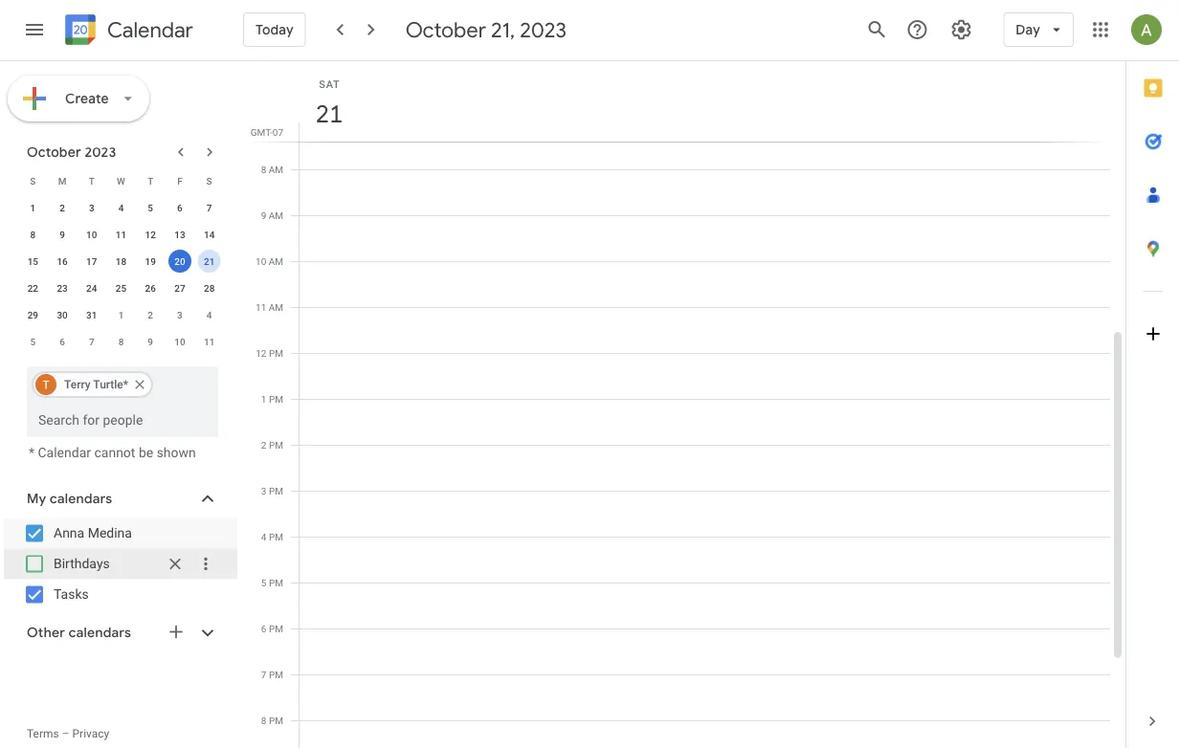 Task type: vqa. For each thing, say whether or not it's contained in the screenshot.
5
yes



Task type: locate. For each thing, give the bounding box(es) containing it.
s right f
[[206, 175, 212, 187]]

3 row from the top
[[18, 221, 224, 248]]

10 am
[[256, 256, 283, 267]]

10 inside 21 grid
[[256, 256, 266, 267]]

5 row from the top
[[18, 275, 224, 302]]

1 vertical spatial 2
[[148, 309, 153, 321]]

5 up 12 element
[[148, 202, 153, 214]]

21 inside cell
[[204, 256, 215, 267]]

9 up 10 am
[[261, 210, 266, 221]]

0 horizontal spatial 5
[[30, 336, 36, 348]]

0 horizontal spatial 7
[[89, 336, 94, 348]]

2 vertical spatial 11
[[204, 336, 215, 348]]

21 down sat
[[314, 98, 342, 130]]

row down w
[[18, 194, 224, 221]]

1 vertical spatial calendars
[[69, 625, 131, 642]]

my calendars button
[[4, 484, 237, 515]]

1 vertical spatial calendar
[[38, 445, 91, 461]]

4 pm from the top
[[269, 485, 283, 497]]

2 vertical spatial 6
[[261, 623, 267, 635]]

* up my
[[29, 445, 35, 461]]

0 vertical spatial calendars
[[50, 491, 112, 508]]

0 horizontal spatial 2023
[[85, 144, 116, 161]]

november 4 element
[[198, 304, 221, 327]]

october 2023
[[27, 144, 116, 161]]

1 horizontal spatial 2
[[148, 309, 153, 321]]

* inside terry turtle, selected option
[[123, 378, 128, 392]]

1 up the 15 'element'
[[30, 202, 36, 214]]

0 vertical spatial 10
[[86, 229, 97, 240]]

12 up '19'
[[145, 229, 156, 240]]

2023
[[520, 16, 567, 43], [85, 144, 116, 161]]

2 am from the top
[[269, 210, 283, 221]]

25
[[116, 282, 127, 294]]

0 horizontal spatial 11
[[116, 229, 127, 240]]

5 down the 29 element
[[30, 336, 36, 348]]

10 element
[[80, 223, 103, 246]]

0 vertical spatial 9
[[261, 210, 266, 221]]

row group containing 1
[[18, 194, 224, 355]]

am up 12 pm at the top of page
[[269, 302, 283, 313]]

10 for november 10 element at left
[[174, 336, 185, 348]]

create button
[[8, 76, 149, 122]]

0 horizontal spatial october
[[27, 144, 81, 161]]

0 vertical spatial 5
[[148, 202, 153, 214]]

0 horizontal spatial calendar
[[38, 445, 91, 461]]

pm down 5 pm
[[269, 623, 283, 635]]

9 for 9 am
[[261, 210, 266, 221]]

2 pm from the top
[[269, 394, 283, 405]]

pm up 1 pm
[[269, 348, 283, 359]]

2 horizontal spatial 2
[[261, 440, 267, 451]]

24
[[86, 282, 97, 294]]

1 horizontal spatial 6
[[177, 202, 183, 214]]

27
[[174, 282, 185, 294]]

calendars up the anna medina
[[50, 491, 112, 508]]

11 down november 4 element
[[204, 336, 215, 348]]

None search field
[[0, 359, 237, 461]]

6 pm
[[261, 623, 283, 635]]

day button
[[1004, 7, 1074, 53]]

6 pm from the top
[[269, 577, 283, 589]]

1 vertical spatial 6
[[60, 336, 65, 348]]

0 vertical spatial 21
[[314, 98, 342, 130]]

2023 right 21,
[[520, 16, 567, 43]]

create
[[65, 90, 109, 107]]

november 1 element
[[110, 304, 133, 327]]

6
[[177, 202, 183, 214], [60, 336, 65, 348], [261, 623, 267, 635]]

8 down the gmt-
[[261, 164, 266, 175]]

22 element
[[21, 277, 44, 300]]

21 cell
[[195, 248, 224, 275]]

1 vertical spatial 2023
[[85, 144, 116, 161]]

11 for november 11 element on the left of page
[[204, 336, 215, 348]]

0 vertical spatial 2023
[[520, 16, 567, 43]]

today
[[256, 21, 294, 38]]

2
[[60, 202, 65, 214], [148, 309, 153, 321], [261, 440, 267, 451]]

6 inside november 6 element
[[60, 336, 65, 348]]

2 horizontal spatial 4
[[261, 531, 267, 543]]

4 up 11 element
[[118, 202, 124, 214]]

calendar up the 'create'
[[107, 17, 193, 44]]

07
[[273, 126, 283, 138]]

4 pm
[[261, 531, 283, 543]]

1
[[30, 202, 36, 214], [118, 309, 124, 321], [261, 394, 267, 405]]

tab list
[[1127, 61, 1180, 695]]

11 up 18
[[116, 229, 127, 240]]

4 up 5 pm
[[261, 531, 267, 543]]

0 horizontal spatial 6
[[60, 336, 65, 348]]

0 horizontal spatial s
[[30, 175, 36, 187]]

*
[[123, 378, 128, 392], [29, 445, 35, 461]]

9 up 16 element
[[60, 229, 65, 240]]

7 down "31" element
[[89, 336, 94, 348]]

1 am from the top
[[269, 164, 283, 175]]

8 pm from the top
[[269, 669, 283, 681]]

calendars
[[50, 491, 112, 508], [69, 625, 131, 642]]

7 pm from the top
[[269, 623, 283, 635]]

10 up 11 am
[[256, 256, 266, 267]]

november 7 element
[[80, 330, 103, 353]]

6 inside 21 grid
[[261, 623, 267, 635]]

gmt-
[[251, 126, 273, 138]]

6 down 30 element on the left top of page
[[60, 336, 65, 348]]

4
[[118, 202, 124, 214], [207, 309, 212, 321], [261, 531, 267, 543]]

10 up 17
[[86, 229, 97, 240]]

2 horizontal spatial 10
[[256, 256, 266, 267]]

row up 11 element
[[18, 168, 224, 194]]

3 am from the top
[[269, 256, 283, 267]]

row down the november 1 element
[[18, 328, 224, 355]]

30
[[57, 309, 68, 321]]

12 for 12
[[145, 229, 156, 240]]

2 down 1 pm
[[261, 440, 267, 451]]

3
[[89, 202, 94, 214], [177, 309, 183, 321], [261, 485, 267, 497]]

row down 11 element
[[18, 248, 224, 275]]

be
[[139, 445, 153, 461]]

0 vertical spatial 2
[[60, 202, 65, 214]]

4 row from the top
[[18, 248, 224, 275]]

21
[[314, 98, 342, 130], [204, 256, 215, 267]]

1 inside grid
[[261, 394, 267, 405]]

pm up 4 pm
[[269, 485, 283, 497]]

2 horizontal spatial 5
[[261, 577, 267, 589]]

cannot
[[94, 445, 135, 461]]

1 vertical spatial 4
[[207, 309, 212, 321]]

16 element
[[51, 250, 74, 273]]

13 element
[[168, 223, 191, 246]]

23
[[57, 282, 68, 294]]

0 horizontal spatial 9
[[60, 229, 65, 240]]

s
[[30, 175, 36, 187], [206, 175, 212, 187]]

1 horizontal spatial *
[[123, 378, 128, 392]]

1 pm from the top
[[269, 348, 283, 359]]

1 vertical spatial *
[[29, 445, 35, 461]]

3 inside 21 grid
[[261, 485, 267, 497]]

terms
[[27, 728, 59, 741]]

2 down 'm'
[[60, 202, 65, 214]]

–
[[62, 728, 69, 741]]

2 vertical spatial 5
[[261, 577, 267, 589]]

6 row from the top
[[18, 302, 224, 328]]

1 vertical spatial 11
[[256, 302, 266, 313]]

5 pm
[[261, 577, 283, 589]]

17
[[86, 256, 97, 267]]

3 for 3 pm
[[261, 485, 267, 497]]

none search field containing * calendar cannot be shown
[[0, 359, 237, 461]]

am for 11 am
[[269, 302, 283, 313]]

8 for 8 pm
[[261, 715, 267, 727]]

9 pm from the top
[[269, 715, 283, 727]]

am
[[269, 164, 283, 175], [269, 210, 283, 221], [269, 256, 283, 267], [269, 302, 283, 313]]

row group
[[18, 194, 224, 355]]

birthdays list item
[[4, 549, 237, 580]]

1 horizontal spatial 5
[[148, 202, 153, 214]]

pm up 2 pm
[[269, 394, 283, 405]]

0 horizontal spatial 1
[[30, 202, 36, 214]]

9 down november 2 element
[[148, 336, 153, 348]]

calendars down tasks
[[69, 625, 131, 642]]

2 down '26' element
[[148, 309, 153, 321]]

11 down 10 am
[[256, 302, 266, 313]]

pm down '7 pm'
[[269, 715, 283, 727]]

0 horizontal spatial 21
[[204, 256, 215, 267]]

1 row from the top
[[18, 168, 224, 194]]

15
[[27, 256, 38, 267]]

8 up the 15 'element'
[[30, 229, 36, 240]]

tasks
[[54, 587, 89, 603]]

0 horizontal spatial *
[[29, 445, 35, 461]]

october for october 21, 2023
[[406, 16, 486, 43]]

2 inside grid
[[261, 440, 267, 451]]

18 element
[[110, 250, 133, 273]]

7 up 14 element
[[207, 202, 212, 214]]

1 vertical spatial 10
[[256, 256, 266, 267]]

5 inside 21 grid
[[261, 577, 267, 589]]

1 horizontal spatial 10
[[174, 336, 185, 348]]

row
[[18, 168, 224, 194], [18, 194, 224, 221], [18, 221, 224, 248], [18, 248, 224, 275], [18, 275, 224, 302], [18, 302, 224, 328], [18, 328, 224, 355]]

12
[[145, 229, 156, 240], [256, 348, 267, 359]]

1 vertical spatial 9
[[60, 229, 65, 240]]

1 horizontal spatial calendar
[[107, 17, 193, 44]]

20 cell
[[165, 248, 195, 275]]

2 vertical spatial 1
[[261, 394, 267, 405]]

row containing 8
[[18, 221, 224, 248]]

1 s from the left
[[30, 175, 36, 187]]

am for 8 am
[[269, 164, 283, 175]]

october up 'm'
[[27, 144, 81, 161]]

calendar
[[107, 17, 193, 44], [38, 445, 91, 461]]

november 5 element
[[21, 330, 44, 353]]

5 up the 6 pm
[[261, 577, 267, 589]]

2 vertical spatial 2
[[261, 440, 267, 451]]

1 down 25 element
[[118, 309, 124, 321]]

2023 down the 'create'
[[85, 144, 116, 161]]

1 down 12 pm at the top of page
[[261, 394, 267, 405]]

5
[[148, 202, 153, 214], [30, 336, 36, 348], [261, 577, 267, 589]]

1 vertical spatial 21
[[204, 256, 215, 267]]

calendar element
[[61, 11, 193, 53]]

t left w
[[89, 175, 95, 187]]

2 horizontal spatial 11
[[256, 302, 266, 313]]

5 pm from the top
[[269, 531, 283, 543]]

row down 25 element
[[18, 302, 224, 328]]

3 pm from the top
[[269, 440, 283, 451]]

6 down f
[[177, 202, 183, 214]]

other
[[27, 625, 65, 642]]

2 vertical spatial 7
[[261, 669, 267, 681]]

pm up 3 pm
[[269, 440, 283, 451]]

other calendars button
[[4, 618, 237, 649]]

2 horizontal spatial 1
[[261, 394, 267, 405]]

shown
[[157, 445, 196, 461]]

2 horizontal spatial 9
[[261, 210, 266, 221]]

1 horizontal spatial 12
[[256, 348, 267, 359]]

birthdays
[[54, 556, 110, 572]]

pm up 5 pm
[[269, 531, 283, 543]]

1 horizontal spatial 3
[[177, 309, 183, 321]]

october left 21,
[[406, 16, 486, 43]]

1 vertical spatial october
[[27, 144, 81, 161]]

2 vertical spatial 3
[[261, 485, 267, 497]]

12 down 11 am
[[256, 348, 267, 359]]

row up the november 1 element
[[18, 275, 224, 302]]

8 down the november 1 element
[[118, 336, 124, 348]]

1 horizontal spatial 7
[[207, 202, 212, 214]]

main drawer image
[[23, 18, 46, 41]]

0 horizontal spatial 4
[[118, 202, 124, 214]]

* up search for people text field
[[123, 378, 128, 392]]

4 am from the top
[[269, 302, 283, 313]]

12 inside row group
[[145, 229, 156, 240]]

7
[[207, 202, 212, 214], [89, 336, 94, 348], [261, 669, 267, 681]]

7 inside 21 grid
[[261, 669, 267, 681]]

21 element
[[198, 250, 221, 273]]

0 horizontal spatial 2
[[60, 202, 65, 214]]

2 vertical spatial 9
[[148, 336, 153, 348]]

1 horizontal spatial 2023
[[520, 16, 567, 43]]

1 horizontal spatial 9
[[148, 336, 153, 348]]

2 for 2 pm
[[261, 440, 267, 451]]

2 horizontal spatial 6
[[261, 623, 267, 635]]

3 down 2 pm
[[261, 485, 267, 497]]

21 up the '28'
[[204, 256, 215, 267]]

am down 8 am in the left of the page
[[269, 210, 283, 221]]

privacy
[[72, 728, 109, 741]]

0 vertical spatial 12
[[145, 229, 156, 240]]

10 down the november 3 element
[[174, 336, 185, 348]]

0 horizontal spatial 10
[[86, 229, 97, 240]]

20, today element
[[168, 250, 191, 273]]

4 up november 11 element on the left of page
[[207, 309, 212, 321]]

0 vertical spatial 3
[[89, 202, 94, 214]]

1 pm
[[261, 394, 283, 405]]

s left 'm'
[[30, 175, 36, 187]]

november 8 element
[[110, 330, 133, 353]]

11 element
[[110, 223, 133, 246]]

9
[[261, 210, 266, 221], [60, 229, 65, 240], [148, 336, 153, 348]]

1 for the november 1 element
[[118, 309, 124, 321]]

t left f
[[148, 175, 153, 187]]

6 down 5 pm
[[261, 623, 267, 635]]

0 vertical spatial 1
[[30, 202, 36, 214]]

1 vertical spatial 7
[[89, 336, 94, 348]]

Search for people text field
[[38, 403, 207, 438]]

1 vertical spatial 3
[[177, 309, 183, 321]]

3 up november 10 element at left
[[177, 309, 183, 321]]

medina
[[88, 526, 132, 542]]

7 down the 6 pm
[[261, 669, 267, 681]]

11 inside 21 grid
[[256, 302, 266, 313]]

calendar up my calendars
[[38, 445, 91, 461]]

8 for november 8 element
[[118, 336, 124, 348]]

0 vertical spatial 11
[[116, 229, 127, 240]]

0 vertical spatial october
[[406, 16, 486, 43]]

2 horizontal spatial 7
[[261, 669, 267, 681]]

28
[[204, 282, 215, 294]]

2 horizontal spatial 3
[[261, 485, 267, 497]]

6 for 6 pm
[[261, 623, 267, 635]]

1 vertical spatial 1
[[118, 309, 124, 321]]

10
[[86, 229, 97, 240], [256, 256, 266, 267], [174, 336, 185, 348]]

calendars for other calendars
[[69, 625, 131, 642]]

2 vertical spatial 4
[[261, 531, 267, 543]]

0 vertical spatial *
[[123, 378, 128, 392]]

9 inside 21 grid
[[261, 210, 266, 221]]

october
[[406, 16, 486, 43], [27, 144, 81, 161]]

pm up the 6 pm
[[269, 577, 283, 589]]

1 vertical spatial 5
[[30, 336, 36, 348]]

1 horizontal spatial 1
[[118, 309, 124, 321]]

1 horizontal spatial t
[[148, 175, 153, 187]]

1 horizontal spatial 4
[[207, 309, 212, 321]]

2 row from the top
[[18, 194, 224, 221]]

am down 9 am
[[269, 256, 283, 267]]

11
[[116, 229, 127, 240], [256, 302, 266, 313], [204, 336, 215, 348]]

november 3 element
[[168, 304, 191, 327]]

0 vertical spatial calendar
[[107, 17, 193, 44]]

0 vertical spatial 4
[[118, 202, 124, 214]]

my calendars list
[[4, 519, 237, 610]]

0 horizontal spatial 12
[[145, 229, 156, 240]]

12 inside 21 grid
[[256, 348, 267, 359]]

row up 18 element
[[18, 221, 224, 248]]

20
[[174, 256, 185, 267]]

4 inside 21 grid
[[261, 531, 267, 543]]

7 row from the top
[[18, 328, 224, 355]]

1 horizontal spatial october
[[406, 16, 486, 43]]

pm down the 6 pm
[[269, 669, 283, 681]]

7 pm
[[261, 669, 283, 681]]

1 vertical spatial 12
[[256, 348, 267, 359]]

pm
[[269, 348, 283, 359], [269, 394, 283, 405], [269, 440, 283, 451], [269, 485, 283, 497], [269, 531, 283, 543], [269, 577, 283, 589], [269, 623, 283, 635], [269, 669, 283, 681], [269, 715, 283, 727]]

am down "07"
[[269, 164, 283, 175]]

t
[[89, 175, 95, 187], [148, 175, 153, 187]]

8 down '7 pm'
[[261, 715, 267, 727]]

1 horizontal spatial 11
[[204, 336, 215, 348]]

1 horizontal spatial s
[[206, 175, 212, 187]]

3 up 10 element
[[89, 202, 94, 214]]

my calendars
[[27, 491, 112, 508]]

2 vertical spatial 10
[[174, 336, 185, 348]]

19
[[145, 256, 156, 267]]

19 element
[[139, 250, 162, 273]]

row containing 1
[[18, 194, 224, 221]]

my
[[27, 491, 46, 508]]

0 horizontal spatial t
[[89, 175, 95, 187]]

8
[[261, 164, 266, 175], [30, 229, 36, 240], [118, 336, 124, 348], [261, 715, 267, 727]]

1 horizontal spatial 21
[[314, 98, 342, 130]]



Task type: describe. For each thing, give the bounding box(es) containing it.
anna medina list item
[[4, 519, 237, 549]]

0 horizontal spatial 3
[[89, 202, 94, 214]]

5 for november 5 element
[[30, 336, 36, 348]]

am for 9 am
[[269, 210, 283, 221]]

2 for november 2 element
[[148, 309, 153, 321]]

november 6 element
[[51, 330, 74, 353]]

pm for 5 pm
[[269, 577, 283, 589]]

1 t from the left
[[89, 175, 95, 187]]

pm for 8 pm
[[269, 715, 283, 727]]

terms – privacy
[[27, 728, 109, 741]]

10 for 10 am
[[256, 256, 266, 267]]

* for * calendar cannot be shown
[[29, 445, 35, 461]]

21,
[[491, 16, 515, 43]]

sat
[[319, 78, 341, 90]]

november 2 element
[[139, 304, 162, 327]]

22
[[27, 282, 38, 294]]

f
[[177, 175, 183, 187]]

7 for 7 pm
[[261, 669, 267, 681]]

3 for the november 3 element
[[177, 309, 183, 321]]

3 pm
[[261, 485, 283, 497]]

saturday, october 21 element
[[307, 92, 351, 136]]

add other calendars image
[[167, 623, 186, 642]]

18
[[116, 256, 127, 267]]

29
[[27, 309, 38, 321]]

november 10 element
[[168, 330, 191, 353]]

october for october 2023
[[27, 144, 81, 161]]

23 element
[[51, 277, 74, 300]]

12 for 12 pm
[[256, 348, 267, 359]]

5 for 5 pm
[[261, 577, 267, 589]]

17 element
[[80, 250, 103, 273]]

pm for 12 pm
[[269, 348, 283, 359]]

2 t from the left
[[148, 175, 153, 187]]

november 11 element
[[198, 330, 221, 353]]

terry turtle, selected option
[[32, 370, 153, 400]]

15 element
[[21, 250, 44, 273]]

0 vertical spatial 6
[[177, 202, 183, 214]]

12 element
[[139, 223, 162, 246]]

14
[[204, 229, 215, 240]]

pm for 7 pm
[[269, 669, 283, 681]]

calendar inside 'element'
[[107, 17, 193, 44]]

31 element
[[80, 304, 103, 327]]

calendars for my calendars
[[50, 491, 112, 508]]

13
[[174, 229, 185, 240]]

11 for 11 am
[[256, 302, 266, 313]]

31
[[86, 309, 97, 321]]

2 pm
[[261, 440, 283, 451]]

row containing 5
[[18, 328, 224, 355]]

november 9 element
[[139, 330, 162, 353]]

30 element
[[51, 304, 74, 327]]

calendar heading
[[103, 17, 193, 44]]

am for 10 am
[[269, 256, 283, 267]]

pm for 4 pm
[[269, 531, 283, 543]]

day
[[1016, 21, 1041, 38]]

selected people list box
[[27, 367, 218, 403]]

10 for 10 element
[[86, 229, 97, 240]]

0 vertical spatial 7
[[207, 202, 212, 214]]

14 element
[[198, 223, 221, 246]]

8 for 8 am
[[261, 164, 266, 175]]

privacy link
[[72, 728, 109, 741]]

w
[[117, 175, 125, 187]]

4 for november 4 element
[[207, 309, 212, 321]]

today button
[[243, 7, 306, 53]]

28 element
[[198, 277, 221, 300]]

6 for november 6 element
[[60, 336, 65, 348]]

9 am
[[261, 210, 283, 221]]

other calendars
[[27, 625, 131, 642]]

9 for november 9 element
[[148, 336, 153, 348]]

terms link
[[27, 728, 59, 741]]

pm for 6 pm
[[269, 623, 283, 635]]

16
[[57, 256, 68, 267]]

8 am
[[261, 164, 283, 175]]

sat 21
[[314, 78, 342, 130]]

11 am
[[256, 302, 283, 313]]

21 inside column header
[[314, 98, 342, 130]]

* calendar cannot be shown
[[29, 445, 196, 461]]

anna
[[54, 526, 84, 542]]

row containing 22
[[18, 275, 224, 302]]

anna medina
[[54, 526, 132, 542]]

row containing s
[[18, 168, 224, 194]]

row containing 29
[[18, 302, 224, 328]]

pm for 2 pm
[[269, 440, 283, 451]]

24 element
[[80, 277, 103, 300]]

8 pm
[[261, 715, 283, 727]]

* for *
[[123, 378, 128, 392]]

pm for 1 pm
[[269, 394, 283, 405]]

pm for 3 pm
[[269, 485, 283, 497]]

26 element
[[139, 277, 162, 300]]

settings menu image
[[950, 18, 973, 41]]

row containing 15
[[18, 248, 224, 275]]

12 pm
[[256, 348, 283, 359]]

m
[[58, 175, 66, 187]]

gmt-07
[[251, 126, 283, 138]]

26
[[145, 282, 156, 294]]

2 s from the left
[[206, 175, 212, 187]]

25 element
[[110, 277, 133, 300]]

october 21, 2023
[[406, 16, 567, 43]]

21 grid
[[245, 61, 1126, 750]]

7 for november 7 element
[[89, 336, 94, 348]]

21 column header
[[299, 61, 1111, 142]]

4 for 4 pm
[[261, 531, 267, 543]]

11 for 11 element
[[116, 229, 127, 240]]

29 element
[[21, 304, 44, 327]]

1 for 1 pm
[[261, 394, 267, 405]]

october 2023 grid
[[18, 168, 224, 355]]

27 element
[[168, 277, 191, 300]]



